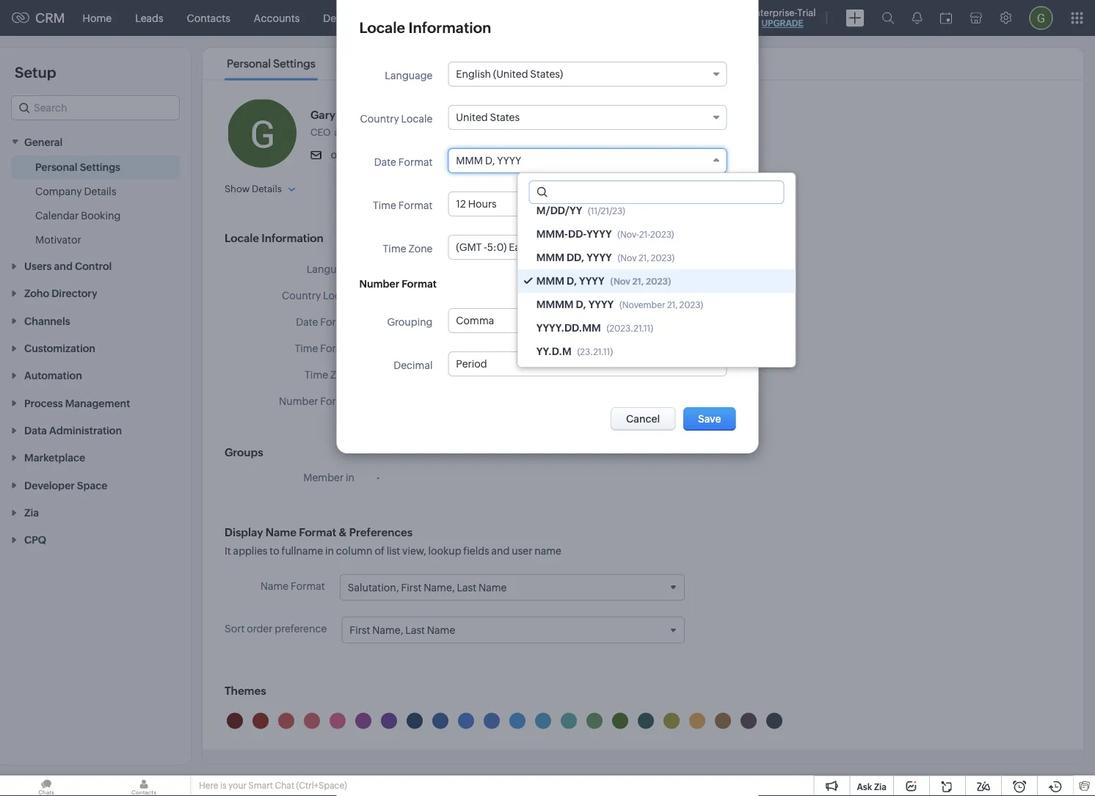 Task type: locate. For each thing, give the bounding box(es) containing it.
fullname
[[282, 546, 323, 557]]

preferences
[[349, 527, 413, 539]]

personal
[[227, 57, 271, 70], [35, 161, 78, 173]]

details right show
[[252, 183, 282, 194]]

0 horizontal spatial country locale
[[282, 290, 355, 301]]

2 horizontal spatial locale
[[401, 113, 433, 125]]

cancel
[[626, 413, 660, 425]]

1 vertical spatial personal settings
[[35, 161, 120, 173]]

setup
[[15, 64, 56, 81]]

1 horizontal spatial zone
[[409, 243, 433, 255]]

0 horizontal spatial personal settings link
[[35, 160, 120, 174]]

list box containing m/dd/yy
[[518, 199, 796, 367]]

2023) for mmmm d, yyyy
[[679, 300, 703, 310]]

1 vertical spatial date format
[[296, 316, 355, 328]]

2 vertical spatial locale
[[323, 290, 355, 301]]

1 horizontal spatial details
[[252, 183, 282, 194]]

zone left (gmt
[[330, 369, 355, 381]]

2023) inside the "mmm-dd-yyyy (nov-21-2023)"
[[650, 230, 674, 240]]

settings down accounts link
[[273, 57, 316, 70]]

(gmt -5:0) eastern standard time (america/new_york)
[[377, 369, 635, 381]]

1 vertical spatial language
[[307, 263, 355, 275]]

language up administrator
[[385, 70, 433, 82]]

settings down general dropdown button
[[80, 161, 120, 173]]

personal settings
[[227, 57, 316, 70], [35, 161, 120, 173]]

english (united states)
[[377, 263, 484, 275]]

mmm-
[[536, 228, 568, 240]]

1 horizontal spatial number
[[359, 278, 400, 290]]

company details link
[[35, 184, 116, 199]]

d,
[[485, 155, 495, 167], [567, 275, 577, 287], [576, 299, 586, 311], [406, 316, 416, 328]]

mmmm d, yyyy (november 21, 2023)
[[536, 299, 703, 311]]

mmm d, yyyy (nov 21, 2023)
[[536, 275, 671, 287]]

yyyy for mmm dd, yyyy
[[587, 252, 612, 264]]

mmmm
[[536, 299, 574, 311]]

mmm dd, yyyy (nov 21, 2023)
[[536, 252, 675, 264]]

- right member in
[[377, 472, 380, 484]]

0 horizontal spatial in
[[325, 546, 334, 557]]

None text field
[[530, 181, 784, 203]]

0 horizontal spatial date format
[[296, 316, 355, 328]]

personal settings link
[[225, 57, 318, 70], [35, 160, 120, 174]]

(gmt
[[377, 369, 403, 381]]

personal settings link for 'company details' link
[[35, 160, 120, 174]]

(nov
[[618, 253, 637, 263], [610, 277, 630, 287]]

0 horizontal spatial number format
[[279, 395, 355, 407]]

country locale
[[360, 113, 433, 125], [282, 290, 355, 301]]

settings
[[273, 57, 316, 70], [80, 161, 120, 173]]

0 vertical spatial date
[[374, 156, 397, 168]]

name
[[266, 527, 297, 539], [261, 581, 289, 592]]

personal inside list
[[227, 57, 271, 70]]

(united
[[414, 263, 449, 275]]

here is your smart chat (ctrl+space)
[[199, 781, 347, 791]]

0 vertical spatial in
[[346, 472, 355, 484]]

language down information
[[307, 263, 355, 275]]

time
[[373, 200, 397, 212], [383, 243, 407, 255], [295, 343, 318, 354], [305, 369, 328, 381], [513, 369, 537, 381]]

fields
[[464, 546, 490, 557]]

chat
[[275, 781, 295, 791]]

country locale down information
[[282, 290, 355, 301]]

21, for mmmm d, yyyy
[[667, 300, 678, 310]]

list
[[214, 48, 457, 80]]

display
[[225, 527, 263, 539]]

number
[[359, 278, 400, 290], [279, 395, 318, 407]]

0 horizontal spatial -
[[377, 472, 380, 484]]

2023) inside mmm d, yyyy (nov 21, 2023)
[[646, 277, 671, 287]]

0 vertical spatial settings
[[273, 57, 316, 70]]

deals link
[[312, 0, 361, 36]]

1 horizontal spatial settings
[[273, 57, 316, 70]]

0 vertical spatial (nov
[[618, 253, 637, 263]]

(nov down the "(nov-" in the right top of the page
[[618, 253, 637, 263]]

(23.21.11)
[[577, 347, 613, 357]]

personal settings down accounts
[[227, 57, 316, 70]]

1 vertical spatial country locale
[[282, 290, 355, 301]]

details
[[252, 183, 282, 194], [84, 185, 116, 197]]

mmm down administrator
[[456, 155, 483, 167]]

date
[[374, 156, 397, 168], [296, 316, 318, 328]]

0 vertical spatial country locale
[[360, 113, 433, 125]]

1 vertical spatial settings
[[80, 161, 120, 173]]

country up orlandogary85@gmail.com
[[360, 113, 399, 125]]

1 vertical spatial time format
[[295, 343, 355, 354]]

name down to
[[261, 581, 289, 592]]

0 vertical spatial personal settings link
[[225, 57, 318, 70]]

21, down 21- on the top right of the page
[[638, 253, 649, 263]]

1 horizontal spatial country
[[360, 113, 399, 125]]

mmm up decimal
[[377, 316, 404, 328]]

1 vertical spatial personal settings link
[[35, 160, 120, 174]]

time zone up english
[[383, 243, 433, 255]]

1 horizontal spatial language
[[385, 70, 433, 82]]

orlando
[[338, 108, 381, 121]]

1 horizontal spatial date
[[374, 156, 397, 168]]

0 vertical spatial date format
[[374, 156, 433, 168]]

1 vertical spatial (nov
[[610, 277, 630, 287]]

0 vertical spatial country
[[360, 113, 399, 125]]

1 vertical spatial time zone
[[305, 369, 355, 381]]

details inside 'company details' link
[[84, 185, 116, 197]]

0 horizontal spatial personal
[[35, 161, 78, 173]]

(nov inside mmm d, yyyy (nov 21, 2023)
[[610, 277, 630, 287]]

format inside display name format & preferences it applies to fullname in column of list view, lookup fields and user name
[[299, 527, 337, 539]]

0 horizontal spatial time zone
[[305, 369, 355, 381]]

mmm down mmm-
[[536, 252, 564, 264]]

eastern
[[430, 369, 465, 381]]

groups
[[225, 446, 263, 459]]

personal down accounts
[[227, 57, 271, 70]]

1 vertical spatial country
[[282, 290, 321, 301]]

settings inside "general" region
[[80, 161, 120, 173]]

motivator link
[[35, 232, 81, 247]]

1 horizontal spatial in
[[346, 472, 355, 484]]

yyyy for mmm d, yyyy
[[579, 275, 604, 287]]

0 vertical spatial time format
[[373, 200, 433, 212]]

1 horizontal spatial personal settings link
[[225, 57, 318, 70]]

locale
[[401, 113, 433, 125], [225, 232, 259, 245], [323, 290, 355, 301]]

zia
[[875, 783, 887, 792]]

list containing personal settings
[[214, 48, 457, 80]]

tasks link
[[361, 0, 411, 36]]

1 vertical spatial personal
[[35, 161, 78, 173]]

0 vertical spatial -
[[405, 369, 408, 381]]

2 vertical spatial 21,
[[667, 300, 678, 310]]

1 horizontal spatial -
[[405, 369, 408, 381]]

show details link
[[225, 183, 296, 194]]

0 vertical spatial 21,
[[638, 253, 649, 263]]

1 vertical spatial number format
[[279, 395, 355, 407]]

list box
[[518, 199, 796, 367]]

personal settings link down accounts
[[225, 57, 318, 70]]

(nov for mmm dd, yyyy
[[618, 253, 637, 263]]

0 horizontal spatial settings
[[80, 161, 120, 173]]

21, inside mmm d, yyyy (nov 21, 2023)
[[632, 277, 644, 287]]

0 horizontal spatial details
[[84, 185, 116, 197]]

1 vertical spatial in
[[325, 546, 334, 557]]

personal settings link for keyboard shortcuts link
[[225, 57, 318, 70]]

0 vertical spatial personal
[[227, 57, 271, 70]]

(nov inside mmm dd, yyyy (nov 21, 2023)
[[618, 253, 637, 263]]

name up to
[[266, 527, 297, 539]]

ceo
[[311, 127, 331, 138]]

(america/new_york)
[[539, 369, 635, 381]]

details up booking
[[84, 185, 116, 197]]

1 vertical spatial date
[[296, 316, 318, 328]]

time format
[[373, 200, 433, 212], [295, 343, 355, 354]]

0 vertical spatial number format
[[359, 278, 437, 290]]

1 vertical spatial 21,
[[632, 277, 644, 287]]

1 horizontal spatial date format
[[374, 156, 433, 168]]

format
[[399, 156, 433, 168], [399, 200, 433, 212], [402, 278, 437, 290], [320, 316, 355, 328], [320, 343, 355, 354], [320, 395, 355, 407], [299, 527, 337, 539], [291, 581, 325, 592]]

name format
[[261, 581, 325, 592]]

country down information
[[282, 290, 321, 301]]

1 horizontal spatial number format
[[359, 278, 437, 290]]

mmm up "mmmm"
[[536, 275, 564, 287]]

1 vertical spatial mmm d, yyyy
[[377, 316, 442, 328]]

home link
[[71, 0, 123, 36]]

0 vertical spatial locale
[[401, 113, 433, 125]]

21, right '(november'
[[667, 300, 678, 310]]

0 vertical spatial time zone
[[383, 243, 433, 255]]

personal settings link up 'company details' link
[[35, 160, 120, 174]]

in right member on the bottom left of the page
[[346, 472, 355, 484]]

personal inside "general" region
[[35, 161, 78, 173]]

0 horizontal spatial mmm d, yyyy
[[377, 316, 442, 328]]

0 vertical spatial language
[[385, 70, 433, 82]]

personal settings up 'company details' link
[[35, 161, 120, 173]]

language
[[385, 70, 433, 82], [307, 263, 355, 275]]

accounts
[[254, 12, 300, 24]]

2023) inside mmm dd, yyyy (nov 21, 2023)
[[651, 253, 675, 263]]

1 horizontal spatial personal settings
[[227, 57, 316, 70]]

calendar
[[35, 210, 79, 221]]

21, inside mmmm d, yyyy (november 21, 2023)
[[667, 300, 678, 310]]

1 vertical spatial zone
[[330, 369, 355, 381]]

booking
[[81, 210, 121, 221]]

0 horizontal spatial personal settings
[[35, 161, 120, 173]]

contacts link
[[175, 0, 242, 36]]

0 vertical spatial mmm d, yyyy
[[456, 155, 522, 167]]

view,
[[403, 546, 426, 557]]

&
[[339, 527, 347, 539]]

cancel button
[[611, 408, 676, 431]]

general
[[24, 136, 63, 148]]

number format
[[359, 278, 437, 290], [279, 395, 355, 407]]

MMM D, YYYY field
[[448, 148, 727, 173]]

- right (gmt
[[405, 369, 408, 381]]

0 vertical spatial name
[[266, 527, 297, 539]]

show
[[225, 183, 250, 194]]

in left 'column'
[[325, 546, 334, 557]]

21,
[[638, 253, 649, 263], [632, 277, 644, 287], [667, 300, 678, 310]]

(nov up mmmm d, yyyy (november 21, 2023)
[[610, 277, 630, 287]]

0 horizontal spatial number
[[279, 395, 318, 407]]

personal up company
[[35, 161, 78, 173]]

in
[[346, 472, 355, 484], [325, 546, 334, 557]]

2023) inside mmmm d, yyyy (november 21, 2023)
[[679, 300, 703, 310]]

country locale up orlandogary85@gmail.com
[[360, 113, 433, 125]]

0 horizontal spatial language
[[307, 263, 355, 275]]

-
[[405, 369, 408, 381], [377, 472, 380, 484]]

show details
[[225, 183, 282, 194]]

dd,
[[567, 252, 584, 264]]

details for show details
[[252, 183, 282, 194]]

1 vertical spatial -
[[377, 472, 380, 484]]

zone up english (united states)
[[409, 243, 433, 255]]

21, up '(november'
[[632, 277, 644, 287]]

2023)
[[650, 230, 674, 240], [651, 253, 675, 263], [646, 277, 671, 287], [679, 300, 703, 310]]

decimal
[[394, 360, 433, 372]]

grouping
[[387, 317, 433, 328]]

0 horizontal spatial zone
[[330, 369, 355, 381]]

0 vertical spatial zone
[[409, 243, 433, 255]]

21, inside mmm dd, yyyy (nov 21, 2023)
[[638, 253, 649, 263]]

time zone left (gmt
[[305, 369, 355, 381]]

crm
[[35, 10, 65, 26]]

crm link
[[12, 10, 65, 26]]

1 horizontal spatial mmm d, yyyy
[[456, 155, 522, 167]]

0 horizontal spatial locale
[[225, 232, 259, 245]]

1 horizontal spatial personal
[[227, 57, 271, 70]]



Task type: describe. For each thing, give the bounding box(es) containing it.
mmm inside field
[[456, 155, 483, 167]]

locale information
[[225, 232, 324, 245]]

yy.d.m (23.21.11)
[[536, 346, 613, 358]]

chats image
[[0, 776, 93, 797]]

orlandogary85@gmail.com
[[331, 149, 462, 160]]

(ctrl+space)
[[296, 781, 347, 791]]

meetings
[[422, 12, 467, 24]]

1 horizontal spatial time format
[[373, 200, 433, 212]]

keyboard shortcuts link
[[340, 57, 446, 70]]

profile element
[[1021, 0, 1062, 36]]

21, for mmm d, yyyy
[[632, 277, 644, 287]]

general button
[[0, 128, 191, 155]]

yyyy.dd.mm
[[536, 322, 601, 334]]

smart
[[248, 781, 273, 791]]

company details
[[35, 185, 116, 197]]

applies
[[233, 546, 268, 557]]

1 horizontal spatial time zone
[[383, 243, 433, 255]]

contacts image
[[98, 776, 190, 797]]

yyyy.dd.mm (2023.21.11)
[[536, 322, 653, 334]]

contacts
[[187, 12, 230, 24]]

5:0)
[[408, 369, 427, 381]]

of
[[375, 546, 385, 557]]

d, inside field
[[485, 155, 495, 167]]

dd-
[[568, 228, 586, 240]]

mmm d, yyyy inside field
[[456, 155, 522, 167]]

member
[[303, 472, 344, 484]]

themes
[[225, 685, 266, 698]]

lookup
[[429, 546, 462, 557]]

mmm-dd-yyyy (nov-21-2023)
[[536, 228, 674, 240]]

sort order preference
[[225, 623, 327, 635]]

column
[[336, 546, 373, 557]]

0 horizontal spatial country
[[282, 290, 321, 301]]

and
[[492, 546, 510, 557]]

to
[[270, 546, 280, 557]]

2023) for mmm dd, yyyy
[[651, 253, 675, 263]]

accounts link
[[242, 0, 312, 36]]

m/dd/yy (11/21/23)
[[536, 205, 625, 217]]

it
[[225, 546, 231, 557]]

trial
[[798, 7, 816, 18]]

leads
[[135, 12, 163, 24]]

preference
[[275, 623, 327, 635]]

list
[[387, 546, 400, 557]]

ask zia
[[857, 783, 887, 792]]

in inside display name format & preferences it applies to fullname in column of list view, lookup fields and user name
[[325, 546, 334, 557]]

your
[[228, 781, 247, 791]]

upgrade
[[762, 18, 804, 28]]

ask
[[857, 783, 873, 792]]

general region
[[0, 155, 191, 252]]

yyyy for mmm-dd-yyyy
[[586, 228, 612, 240]]

meetings link
[[411, 0, 479, 36]]

details for company details
[[84, 185, 116, 197]]

ceo at
[[311, 127, 343, 138]]

0 vertical spatial personal settings
[[227, 57, 316, 70]]

motivator
[[35, 234, 81, 246]]

0 horizontal spatial date
[[296, 316, 318, 328]]

gary orlando
[[311, 108, 381, 121]]

2023) for mmm-dd-yyyy
[[650, 230, 674, 240]]

(11/21/23)
[[588, 206, 625, 216]]

calendar booking link
[[35, 208, 121, 223]]

display name format & preferences it applies to fullname in column of list view, lookup fields and user name
[[225, 527, 562, 557]]

0 horizontal spatial time format
[[295, 343, 355, 354]]

calendar image
[[940, 12, 953, 24]]

enterprise-trial upgrade
[[750, 7, 816, 28]]

1 horizontal spatial locale
[[323, 290, 355, 301]]

calendar booking
[[35, 210, 121, 221]]

states)
[[451, 263, 484, 275]]

name
[[535, 546, 562, 557]]

here
[[199, 781, 218, 791]]

leads link
[[123, 0, 175, 36]]

sort
[[225, 623, 245, 635]]

yyyy inside field
[[497, 155, 522, 167]]

1 vertical spatial number
[[279, 395, 318, 407]]

order
[[247, 623, 273, 635]]

member in
[[303, 472, 355, 484]]

shortcuts
[[393, 57, 443, 70]]

standard
[[467, 369, 511, 381]]

(nov-
[[617, 230, 639, 240]]

keyboard shortcuts
[[342, 57, 443, 70]]

information
[[262, 232, 324, 245]]

deals
[[323, 12, 350, 24]]

signals element
[[904, 0, 932, 36]]

(november
[[619, 300, 665, 310]]

keyboard
[[342, 57, 391, 70]]

1 vertical spatial name
[[261, 581, 289, 592]]

yyyy for mmmm d, yyyy
[[588, 299, 614, 311]]

settings inside list
[[273, 57, 316, 70]]

(nov for mmm d, yyyy
[[610, 277, 630, 287]]

1 vertical spatial locale
[[225, 232, 259, 245]]

21-
[[639, 230, 650, 240]]

home
[[83, 12, 112, 24]]

tasks
[[373, 12, 399, 24]]

english
[[377, 263, 412, 275]]

1 horizontal spatial country locale
[[360, 113, 433, 125]]

yy.d.m
[[536, 346, 571, 358]]

profile image
[[1030, 6, 1054, 30]]

2023) for mmm d, yyyy
[[646, 277, 671, 287]]

name inside display name format & preferences it applies to fullname in column of list view, lookup fields and user name
[[266, 527, 297, 539]]

save button
[[684, 408, 736, 431]]

personal settings inside "general" region
[[35, 161, 120, 173]]

at
[[335, 127, 343, 138]]

gary
[[311, 108, 336, 121]]

0 vertical spatial number
[[359, 278, 400, 290]]

21, for mmm dd, yyyy
[[638, 253, 649, 263]]

signals image
[[913, 12, 923, 24]]

administrator
[[396, 110, 458, 121]]

user
[[512, 546, 533, 557]]



Task type: vqa. For each thing, say whether or not it's contained in the screenshot.
"3562"
no



